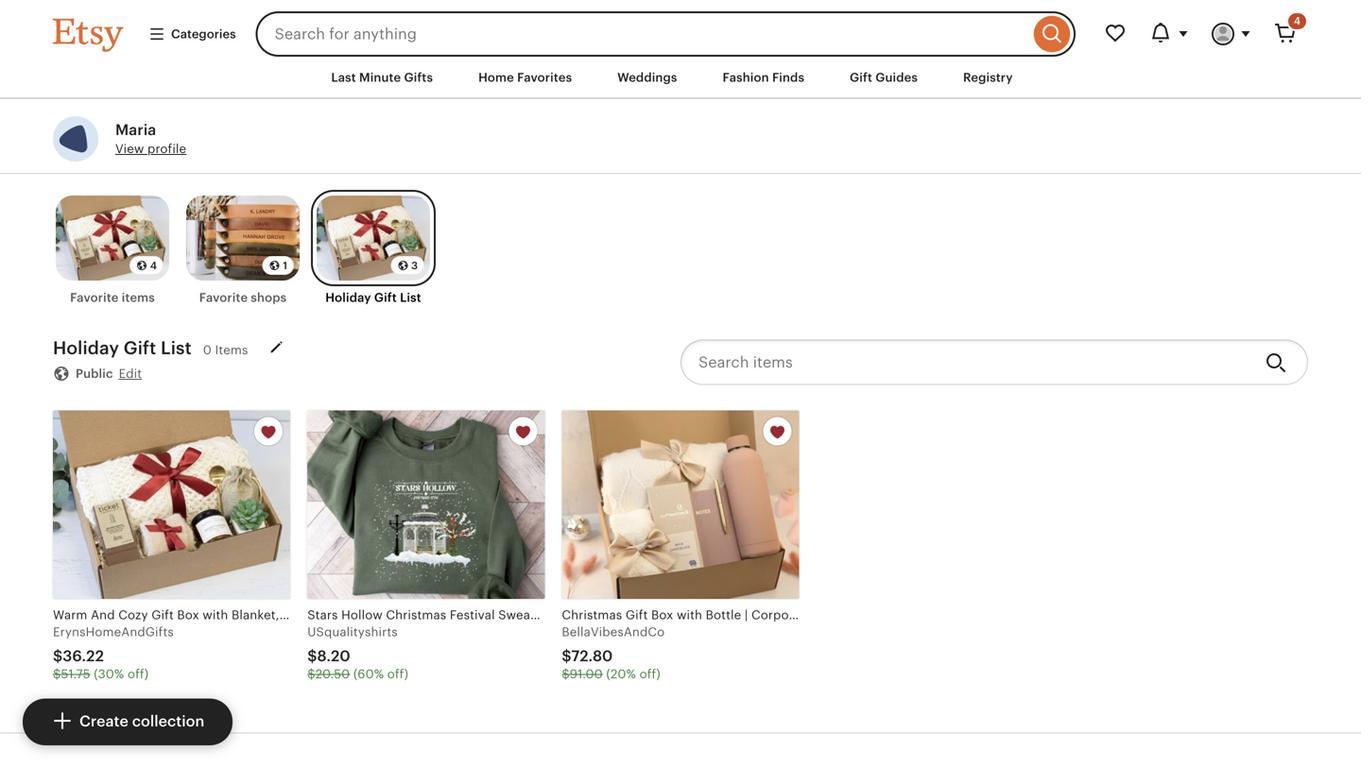 Task type: describe. For each thing, give the bounding box(es) containing it.
off) for 72.80
[[640, 667, 661, 681]]

favorites
[[517, 70, 572, 85]]

view
[[115, 142, 144, 156]]

gifts
[[404, 70, 433, 85]]

none search field inside categories banner
[[256, 11, 1076, 57]]

fashion finds
[[723, 70, 804, 85]]

favorite items
[[70, 291, 155, 305]]

last
[[331, 70, 356, 85]]

$ left (30%
[[53, 667, 61, 681]]

gift guides link
[[836, 60, 932, 95]]

finds
[[772, 70, 804, 85]]

Search for anything text field
[[256, 11, 1029, 57]]

categories button
[[134, 17, 250, 51]]

create
[[79, 713, 128, 730]]

home favorites link
[[464, 60, 586, 95]]

0 horizontal spatial list
[[161, 338, 192, 358]]

weddings link
[[603, 60, 691, 95]]

fashion finds link
[[708, 60, 819, 95]]

91.00
[[570, 667, 603, 681]]

edit button
[[119, 365, 142, 382]]

gift guides
[[850, 70, 918, 85]]

bellavibesandco
[[562, 625, 665, 640]]

registry
[[963, 70, 1013, 85]]

home favorites
[[478, 70, 572, 85]]

usqualityshirts
[[307, 625, 398, 640]]

favorite for favorite items
[[70, 291, 119, 305]]

public
[[76, 367, 113, 381]]

4 inside categories banner
[[1294, 15, 1301, 27]]

8.20
[[317, 648, 350, 665]]

favorite for favorite shops
[[199, 291, 248, 305]]

last minute gifts link
[[317, 60, 447, 95]]

gift inside menu bar
[[850, 70, 872, 85]]

favorite shops
[[199, 291, 287, 305]]

create collection button
[[23, 699, 233, 746]]

last minute gifts
[[331, 70, 433, 85]]

home
[[478, 70, 514, 85]]

2 vertical spatial gift
[[124, 338, 156, 358]]



Task type: vqa. For each thing, say whether or not it's contained in the screenshot.
4 link
yes



Task type: locate. For each thing, give the bounding box(es) containing it.
list left 0
[[161, 338, 192, 358]]

guides
[[875, 70, 918, 85]]

favorite left "items"
[[70, 291, 119, 305]]

0 horizontal spatial favorite
[[70, 291, 119, 305]]

0 vertical spatial holiday
[[325, 291, 371, 305]]

0 horizontal spatial off)
[[128, 667, 149, 681]]

off) right the (60%
[[387, 667, 408, 681]]

1 horizontal spatial gift
[[374, 291, 397, 305]]

0 horizontal spatial holiday gift list
[[53, 338, 192, 358]]

shops
[[251, 291, 287, 305]]

holiday
[[325, 291, 371, 305], [53, 338, 119, 358]]

erynshomeandgifts $ 36.22 $ 51.75 (30% off)
[[53, 625, 174, 681]]

0 vertical spatial 4
[[1294, 15, 1301, 27]]

1
[[283, 260, 287, 272]]

warm and cozy gift box with blanket, employee appreciation gift, fall care package, hygge gift box, personalized gift, handmade gifts image
[[53, 411, 290, 599]]

$ up the 20.50
[[307, 648, 317, 665]]

stars hollow christmas festival sweatshirt, christmas gifts, christmas tree shirt, christmas winter festival sweater, christmas tree sweater image
[[307, 411, 545, 599]]

usqualityshirts $ 8.20 $ 20.50 (60% off)
[[307, 625, 408, 681]]

$ up "91.00"
[[562, 648, 571, 665]]

(60%
[[353, 667, 384, 681]]

bellavibesandco $ 72.80 $ 91.00 (20% off)
[[562, 625, 665, 681]]

maria view profile
[[115, 121, 186, 156]]

Search items text field
[[681, 340, 1251, 385]]

off) for 8.20
[[387, 667, 408, 681]]

off) right (30%
[[128, 667, 149, 681]]

0 vertical spatial gift
[[850, 70, 872, 85]]

3 off) from the left
[[640, 667, 661, 681]]

holiday gift list up edit
[[53, 338, 192, 358]]

profile
[[147, 142, 186, 156]]

0
[[203, 343, 212, 357]]

0 horizontal spatial gift
[[124, 338, 156, 358]]

items
[[122, 291, 155, 305]]

list down 3 at the left top of page
[[400, 291, 421, 305]]

off) right "(20%"
[[640, 667, 661, 681]]

maria
[[115, 121, 156, 138]]

0 items
[[203, 343, 248, 357]]

items
[[215, 343, 248, 357]]

1 horizontal spatial holiday
[[325, 291, 371, 305]]

2 horizontal spatial gift
[[850, 70, 872, 85]]

1 vertical spatial gift
[[374, 291, 397, 305]]

off) inside usqualityshirts $ 8.20 $ 20.50 (60% off)
[[387, 667, 408, 681]]

0 vertical spatial list
[[400, 291, 421, 305]]

2 horizontal spatial off)
[[640, 667, 661, 681]]

0 horizontal spatial 4
[[150, 260, 157, 272]]

None search field
[[256, 11, 1076, 57]]

1 horizontal spatial off)
[[387, 667, 408, 681]]

$ left the (60%
[[307, 667, 315, 681]]

off) inside erynshomeandgifts $ 36.22 $ 51.75 (30% off)
[[128, 667, 149, 681]]

registry link
[[949, 60, 1027, 95]]

list
[[400, 291, 421, 305], [161, 338, 192, 358]]

categories banner
[[19, 0, 1342, 57]]

holiday right shops
[[325, 291, 371, 305]]

holiday gift list
[[325, 291, 421, 305], [53, 338, 192, 358]]

collection
[[132, 713, 204, 730]]

2 off) from the left
[[387, 667, 408, 681]]

$ left "(20%"
[[562, 667, 570, 681]]

1 horizontal spatial holiday gift list
[[325, 291, 421, 305]]

4 link
[[1263, 11, 1308, 57]]

(20%
[[606, 667, 636, 681]]

(30%
[[94, 667, 124, 681]]

51.75
[[61, 667, 90, 681]]

1 vertical spatial holiday
[[53, 338, 119, 358]]

christmas gift box with bottle | corporate gift set |  fall care package | hygge gift box with blanket | personalized gift image
[[562, 411, 799, 599]]

1 vertical spatial holiday gift list
[[53, 338, 192, 358]]

0 vertical spatial holiday gift list
[[325, 291, 421, 305]]

holiday up public
[[53, 338, 119, 358]]

72.80
[[571, 648, 613, 665]]

edit
[[119, 367, 142, 381]]

1 vertical spatial 4
[[150, 260, 157, 272]]

1 horizontal spatial 4
[[1294, 15, 1301, 27]]

1 off) from the left
[[128, 667, 149, 681]]

1 favorite from the left
[[70, 291, 119, 305]]

4
[[1294, 15, 1301, 27], [150, 260, 157, 272]]

view profile link
[[115, 142, 186, 156]]

gift
[[850, 70, 872, 85], [374, 291, 397, 305], [124, 338, 156, 358]]

fashion
[[723, 70, 769, 85]]

off) for 36.22
[[128, 667, 149, 681]]

36.22
[[63, 648, 104, 665]]

1 horizontal spatial list
[[400, 291, 421, 305]]

off) inside bellavibesandco $ 72.80 $ 91.00 (20% off)
[[640, 667, 661, 681]]

None search field
[[681, 340, 1308, 385]]

off)
[[128, 667, 149, 681], [387, 667, 408, 681], [640, 667, 661, 681]]

3
[[411, 260, 418, 272]]

public edit
[[76, 367, 142, 381]]

$ up 51.75
[[53, 648, 63, 665]]

favorite
[[70, 291, 119, 305], [199, 291, 248, 305]]

favorite left shops
[[199, 291, 248, 305]]

1 vertical spatial list
[[161, 338, 192, 358]]

menu bar
[[19, 57, 1342, 99]]

20.50
[[315, 667, 350, 681]]

$
[[53, 648, 63, 665], [307, 648, 317, 665], [562, 648, 571, 665], [53, 667, 61, 681], [307, 667, 315, 681], [562, 667, 570, 681]]

1 horizontal spatial favorite
[[199, 291, 248, 305]]

holiday gift list down 3 at the left top of page
[[325, 291, 421, 305]]

0 horizontal spatial holiday
[[53, 338, 119, 358]]

minute
[[359, 70, 401, 85]]

categories
[[171, 27, 236, 41]]

menu bar containing last minute gifts
[[19, 57, 1342, 99]]

2 favorite from the left
[[199, 291, 248, 305]]

erynshomeandgifts
[[53, 625, 174, 640]]

weddings
[[617, 70, 677, 85]]

create collection
[[79, 713, 204, 730]]



